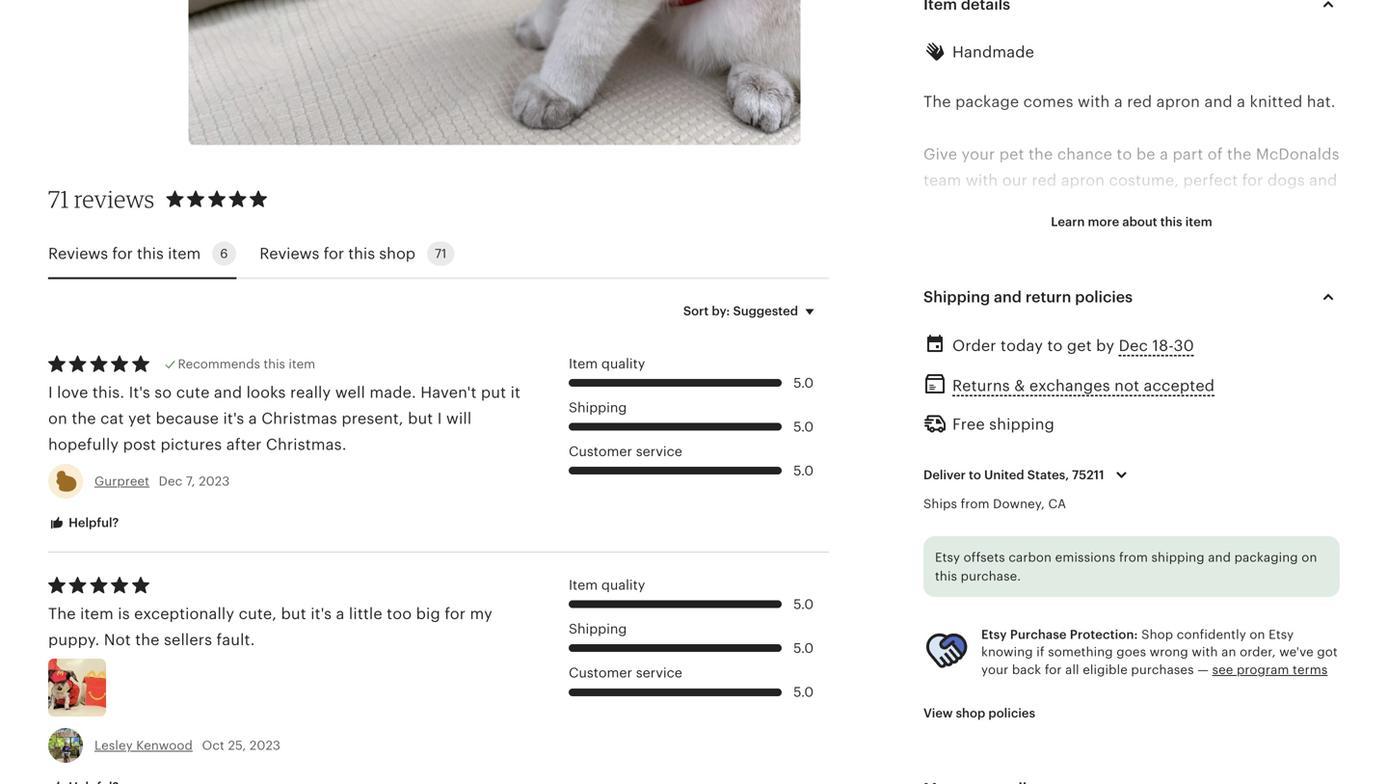 Task type: locate. For each thing, give the bounding box(es) containing it.
but down 'made.'
[[408, 410, 433, 427]]

2 vertical spatial with
[[1192, 645, 1219, 659]]

1 horizontal spatial shipping
[[1152, 550, 1205, 564]]

quality
[[602, 356, 645, 371], [602, 577, 645, 593]]

1 customer from the top
[[569, 444, 633, 459]]

on right the packaging on the right
[[1302, 550, 1318, 564]]

7,
[[186, 474, 195, 488]]

quality for the item is exceptionally cute, but it's a little too big for my puppy. not the sellers fault.
[[602, 577, 645, 593]]

71
[[48, 185, 69, 213], [435, 246, 447, 261]]

for inside give your pet the chance to be a part of the mcdonalds team with our red apron costume, perfect for dogs and cats!
[[1243, 172, 1264, 189]]

service for i love this. it's so cute and looks really well made. haven't put it on the cat yet because it's a christmas present, but i will hopefully post pictures after christmas.
[[636, 444, 683, 459]]

dec left 7,
[[159, 474, 183, 488]]

tab list containing reviews for this item
[[48, 230, 829, 279]]

6 5.0 from the top
[[794, 684, 814, 700]]

1 vertical spatial it's
[[311, 605, 332, 622]]

1 horizontal spatial apron
[[1157, 93, 1201, 110]]

on down love
[[48, 410, 67, 427]]

0 horizontal spatial reviews
[[48, 245, 108, 262]]

1 vertical spatial 71
[[435, 246, 447, 261]]

item quality for i love this. it's so cute and looks really well made. haven't put it on the cat yet because it's a christmas present, but i will hopefully post pictures after christmas.
[[569, 356, 645, 371]]

to
[[1117, 145, 1133, 163], [1048, 337, 1063, 354], [969, 468, 982, 482]]

0 horizontal spatial policies
[[989, 706, 1036, 720]]

more
[[1088, 214, 1120, 229]]

with right the comes
[[1078, 93, 1110, 110]]

71 inside tab list
[[435, 246, 447, 261]]

item left the 6
[[168, 245, 201, 262]]

1 vertical spatial service
[[636, 665, 683, 681]]

learn more about this item
[[1051, 214, 1213, 229]]

cats!
[[924, 198, 960, 215]]

etsy for etsy purchase protection:
[[982, 627, 1007, 642]]

deliver
[[924, 468, 966, 482]]

0 vertical spatial apron
[[1157, 93, 1201, 110]]

to left get
[[1048, 337, 1063, 354]]

0 vertical spatial customer service
[[569, 444, 683, 459]]

with left our
[[966, 172, 998, 189]]

item down 'perfect'
[[1186, 214, 1213, 229]]

2 horizontal spatial etsy
[[1269, 627, 1294, 642]]

red up be
[[1128, 93, 1153, 110]]

2 item quality from the top
[[569, 577, 645, 593]]

policies up by
[[1076, 288, 1133, 306]]

0 vertical spatial shop
[[379, 245, 416, 262]]

1 reviews from the left
[[48, 245, 108, 262]]

2 horizontal spatial to
[[1117, 145, 1133, 163]]

it's left little
[[311, 605, 332, 622]]

tab list
[[48, 230, 829, 279]]

1 vertical spatial 2023
[[250, 738, 281, 753]]

customer
[[569, 444, 633, 459], [569, 665, 633, 681]]

1 horizontal spatial with
[[1078, 93, 1110, 110]]

apron
[[1157, 93, 1201, 110], [1061, 172, 1105, 189]]

1 item from the top
[[569, 356, 598, 371]]

looks
[[246, 384, 286, 401]]

reviews down 71 reviews
[[48, 245, 108, 262]]

item for i love this. it's so cute and looks really well made. haven't put it on the cat yet because it's a christmas present, but i will hopefully post pictures after christmas.
[[569, 356, 598, 371]]

it's up after
[[223, 410, 244, 427]]

71 for 71
[[435, 246, 447, 261]]

2023 right 25,
[[250, 738, 281, 753]]

the package comes with a red apron and a knitted hat.
[[924, 93, 1336, 110]]

give your pet the chance to be a part of the mcdonalds team with our red apron costume, perfect for dogs and cats!
[[924, 145, 1340, 215]]

0 vertical spatial item
[[569, 356, 598, 371]]

2023
[[199, 474, 230, 488], [250, 738, 281, 753]]

for inside the item is exceptionally cute, but it's a little too big for my puppy. not the sellers fault.
[[445, 605, 466, 622]]

recommends
[[178, 357, 260, 371]]

red right our
[[1032, 172, 1057, 189]]

terms
[[1293, 662, 1328, 677]]

and left return
[[994, 288, 1022, 306]]

0 vertical spatial policies
[[1076, 288, 1133, 306]]

1 horizontal spatial 71
[[435, 246, 447, 261]]

1 vertical spatial customer
[[569, 665, 633, 681]]

this
[[1161, 214, 1183, 229], [137, 245, 164, 262], [348, 245, 375, 262], [264, 357, 285, 371], [935, 569, 958, 583]]

1 vertical spatial on
[[1302, 550, 1318, 564]]

comes
[[1024, 93, 1074, 110]]

the up "puppy."
[[48, 605, 76, 622]]

0 vertical spatial service
[[636, 444, 683, 459]]

2 item from the top
[[569, 577, 598, 593]]

accepted
[[1144, 377, 1215, 394]]

customer service for i love this. it's so cute and looks really well made. haven't put it on the cat yet because it's a christmas present, but i will hopefully post pictures after christmas.
[[569, 444, 683, 459]]

2 vertical spatial to
[[969, 468, 982, 482]]

1 vertical spatial the
[[48, 605, 76, 622]]

1 vertical spatial to
[[1048, 337, 1063, 354]]

pet
[[1000, 145, 1025, 163]]

1 horizontal spatial policies
[[1076, 288, 1133, 306]]

put
[[481, 384, 506, 401]]

0 horizontal spatial shipping
[[990, 416, 1055, 433]]

reviews
[[48, 245, 108, 262], [260, 245, 320, 262]]

your left pet
[[962, 145, 996, 163]]

1 item quality from the top
[[569, 356, 645, 371]]

returns & exchanges not accepted button
[[953, 372, 1215, 400]]

1 horizontal spatial the
[[924, 93, 952, 110]]

the
[[1029, 145, 1053, 163], [1228, 145, 1252, 163], [72, 410, 96, 427], [135, 631, 160, 649]]

0 horizontal spatial it's
[[223, 410, 244, 427]]

shipping
[[990, 416, 1055, 433], [1152, 550, 1205, 564]]

on inside i love this. it's so cute and looks really well made. haven't put it on the cat yet because it's a christmas present, but i will hopefully post pictures after christmas.
[[48, 410, 67, 427]]

your down knowing
[[982, 662, 1009, 677]]

hat.
[[1307, 93, 1336, 110]]

30
[[1174, 337, 1195, 354]]

0 horizontal spatial the
[[48, 605, 76, 622]]

dogs
[[1268, 172, 1306, 189]]

and inside etsy offsets carbon emissions from shipping and packaging on this purchase.
[[1209, 550, 1232, 564]]

1 vertical spatial shipping
[[569, 400, 627, 415]]

customer service for the item is exceptionally cute, but it's a little too big for my puppy. not the sellers fault.
[[569, 665, 683, 681]]

red
[[1128, 93, 1153, 110], [1032, 172, 1057, 189]]

from right 'ships' in the right bottom of the page
[[961, 497, 990, 511]]

lesley kenwood link
[[95, 738, 193, 753]]

0 vertical spatial shipping
[[924, 288, 991, 306]]

0 horizontal spatial 2023
[[199, 474, 230, 488]]

and inside i love this. it's so cute and looks really well made. haven't put it on the cat yet because it's a christmas present, but i will hopefully post pictures after christmas.
[[214, 384, 242, 401]]

0 horizontal spatial but
[[281, 605, 307, 622]]

2 horizontal spatial with
[[1192, 645, 1219, 659]]

with up —
[[1192, 645, 1219, 659]]

etsy purchase protection:
[[982, 627, 1139, 642]]

view shop policies button
[[909, 696, 1050, 731]]

little
[[349, 605, 383, 622]]

2 vertical spatial shipping
[[569, 621, 627, 637]]

i left will on the bottom of page
[[438, 410, 442, 427]]

a right the comes
[[1115, 93, 1123, 110]]

apron up part
[[1157, 93, 1201, 110]]

1 vertical spatial item
[[569, 577, 598, 593]]

order today to get by dec 18-30
[[953, 337, 1195, 354]]

1 horizontal spatial 2023
[[250, 738, 281, 753]]

0 vertical spatial your
[[962, 145, 996, 163]]

the left package
[[924, 93, 952, 110]]

1 horizontal spatial from
[[1120, 550, 1149, 564]]

1 vertical spatial your
[[982, 662, 1009, 677]]

1 horizontal spatial it's
[[311, 605, 332, 622]]

to left united
[[969, 468, 982, 482]]

etsy inside shop confidently on etsy knowing if something goes wrong with an order, we've got your back for all eligible purchases —
[[1269, 627, 1294, 642]]

0 vertical spatial to
[[1117, 145, 1133, 163]]

1 horizontal spatial red
[[1128, 93, 1153, 110]]

0 horizontal spatial to
[[969, 468, 982, 482]]

to inside give your pet the chance to be a part of the mcdonalds team with our red apron costume, perfect for dogs and cats!
[[1117, 145, 1133, 163]]

0 horizontal spatial shop
[[379, 245, 416, 262]]

etsy up knowing
[[982, 627, 1007, 642]]

reviews
[[74, 185, 155, 213]]

2023 right 7,
[[199, 474, 230, 488]]

the right of
[[1228, 145, 1252, 163]]

1 vertical spatial item quality
[[569, 577, 645, 593]]

etsy inside etsy offsets carbon emissions from shipping and packaging on this purchase.
[[935, 550, 961, 564]]

1 horizontal spatial etsy
[[982, 627, 1007, 642]]

1 vertical spatial red
[[1032, 172, 1057, 189]]

customer for the item is exceptionally cute, but it's a little too big for my puppy. not the sellers fault.
[[569, 665, 633, 681]]

1 horizontal spatial dec
[[1119, 337, 1149, 354]]

0 vertical spatial red
[[1128, 93, 1153, 110]]

shipping
[[924, 288, 991, 306], [569, 400, 627, 415], [569, 621, 627, 637]]

1 customer service from the top
[[569, 444, 683, 459]]

2 customer from the top
[[569, 665, 633, 681]]

2 5.0 from the top
[[794, 419, 814, 434]]

an
[[1222, 645, 1237, 659]]

the inside i love this. it's so cute and looks really well made. haven't put it on the cat yet because it's a christmas present, but i will hopefully post pictures after christmas.
[[72, 410, 96, 427]]

cute
[[176, 384, 210, 401]]

really
[[290, 384, 331, 401]]

1 horizontal spatial on
[[1250, 627, 1266, 642]]

2 reviews from the left
[[260, 245, 320, 262]]

2 vertical spatial on
[[1250, 627, 1266, 642]]

be
[[1137, 145, 1156, 163]]

a inside i love this. it's so cute and looks really well made. haven't put it on the cat yet because it's a christmas present, but i will hopefully post pictures after christmas.
[[249, 410, 257, 427]]

item up really
[[289, 357, 316, 371]]

customer service
[[569, 444, 683, 459], [569, 665, 683, 681]]

i left love
[[48, 384, 53, 401]]

etsy offsets carbon emissions from shipping and packaging on this purchase.
[[935, 550, 1318, 583]]

1 vertical spatial shipping
[[1152, 550, 1205, 564]]

apron down the chance
[[1061, 172, 1105, 189]]

a left knitted
[[1237, 93, 1246, 110]]

1 vertical spatial i
[[438, 410, 442, 427]]

well
[[335, 384, 365, 401]]

1 horizontal spatial but
[[408, 410, 433, 427]]

fault.
[[217, 631, 255, 649]]

1 service from the top
[[636, 444, 683, 459]]

made.
[[370, 384, 416, 401]]

1 horizontal spatial i
[[438, 410, 442, 427]]

shipping up shop
[[1152, 550, 1205, 564]]

if
[[1037, 645, 1045, 659]]

5 5.0 from the top
[[794, 640, 814, 656]]

cute,
[[239, 605, 277, 622]]

0 vertical spatial but
[[408, 410, 433, 427]]

policies down back
[[989, 706, 1036, 720]]

1 vertical spatial dec
[[159, 474, 183, 488]]

etsy left offsets
[[935, 550, 961, 564]]

pictures
[[161, 436, 222, 453]]

0 vertical spatial shipping
[[990, 416, 1055, 433]]

0 horizontal spatial from
[[961, 497, 990, 511]]

1 5.0 from the top
[[794, 375, 814, 390]]

but right cute,
[[281, 605, 307, 622]]

1 vertical spatial quality
[[602, 577, 645, 593]]

policies inside shipping and return policies dropdown button
[[1076, 288, 1133, 306]]

item left is
[[80, 605, 114, 622]]

dec right by
[[1119, 337, 1149, 354]]

on inside etsy offsets carbon emissions from shipping and packaging on this purchase.
[[1302, 550, 1318, 564]]

shipping down &
[[990, 416, 1055, 433]]

1 horizontal spatial reviews
[[260, 245, 320, 262]]

1 quality from the top
[[602, 356, 645, 371]]

shop inside button
[[956, 706, 986, 720]]

and down mcdonalds
[[1310, 172, 1338, 189]]

the right pet
[[1029, 145, 1053, 163]]

1 vertical spatial policies
[[989, 706, 1036, 720]]

1 vertical spatial customer service
[[569, 665, 683, 681]]

the right not
[[135, 631, 160, 649]]

get
[[1067, 337, 1092, 354]]

united
[[985, 468, 1025, 482]]

75211
[[1073, 468, 1105, 482]]

0 horizontal spatial 71
[[48, 185, 69, 213]]

to left be
[[1117, 145, 1133, 163]]

from right emissions
[[1120, 550, 1149, 564]]

the inside the item is exceptionally cute, but it's a little too big for my puppy. not the sellers fault.
[[48, 605, 76, 622]]

0 horizontal spatial with
[[966, 172, 998, 189]]

0 vertical spatial the
[[924, 93, 952, 110]]

the
[[924, 93, 952, 110], [48, 605, 76, 622]]

0 horizontal spatial red
[[1032, 172, 1057, 189]]

returns
[[953, 377, 1010, 394]]

1 vertical spatial but
[[281, 605, 307, 622]]

service
[[636, 444, 683, 459], [636, 665, 683, 681]]

0 vertical spatial i
[[48, 384, 53, 401]]

a right be
[[1160, 145, 1169, 163]]

2 service from the top
[[636, 665, 683, 681]]

0 vertical spatial customer
[[569, 444, 633, 459]]

hopefully
[[48, 436, 119, 453]]

1 vertical spatial shop
[[956, 706, 986, 720]]

1 vertical spatial from
[[1120, 550, 1149, 564]]

1 horizontal spatial shop
[[956, 706, 986, 720]]

the for the package comes with a red apron and a knitted hat.
[[924, 93, 952, 110]]

0 vertical spatial dec
[[1119, 337, 1149, 354]]

0 horizontal spatial dec
[[159, 474, 183, 488]]

deliver to united states, 75211 button
[[909, 455, 1148, 495]]

a left little
[[336, 605, 345, 622]]

3 5.0 from the top
[[794, 463, 814, 478]]

policies
[[1076, 288, 1133, 306], [989, 706, 1036, 720]]

learn more about this item button
[[1037, 204, 1227, 239]]

dec
[[1119, 337, 1149, 354], [159, 474, 183, 488]]

0 horizontal spatial etsy
[[935, 550, 961, 564]]

for
[[1243, 172, 1264, 189], [112, 245, 133, 262], [324, 245, 344, 262], [445, 605, 466, 622], [1045, 662, 1062, 677]]

2 customer service from the top
[[569, 665, 683, 681]]

0 vertical spatial it's
[[223, 410, 244, 427]]

0 horizontal spatial on
[[48, 410, 67, 427]]

on up the order, on the right bottom
[[1250, 627, 1266, 642]]

2 quality from the top
[[602, 577, 645, 593]]

customer for i love this. it's so cute and looks really well made. haven't put it on the cat yet because it's a christmas present, but i will hopefully post pictures after christmas.
[[569, 444, 633, 459]]

0 vertical spatial on
[[48, 410, 67, 427]]

1 vertical spatial with
[[966, 172, 998, 189]]

back
[[1012, 662, 1042, 677]]

0 vertical spatial 71
[[48, 185, 69, 213]]

your inside shop confidently on etsy knowing if something goes wrong with an order, we've got your back for all eligible purchases —
[[982, 662, 1009, 677]]

item
[[1186, 214, 1213, 229], [168, 245, 201, 262], [289, 357, 316, 371], [80, 605, 114, 622]]

with inside give your pet the chance to be a part of the mcdonalds team with our red apron costume, perfect for dogs and cats!
[[966, 172, 998, 189]]

0 vertical spatial item quality
[[569, 356, 645, 371]]

but inside the item is exceptionally cute, but it's a little too big for my puppy. not the sellers fault.
[[281, 605, 307, 622]]

cat
[[100, 410, 124, 427]]

25,
[[228, 738, 246, 753]]

program
[[1237, 662, 1290, 677]]

because
[[156, 410, 219, 427]]

1 vertical spatial apron
[[1061, 172, 1105, 189]]

shipping inside etsy offsets carbon emissions from shipping and packaging on this purchase.
[[1152, 550, 1205, 564]]

2 horizontal spatial on
[[1302, 550, 1318, 564]]

etsy
[[935, 550, 961, 564], [982, 627, 1007, 642], [1269, 627, 1294, 642]]

we've
[[1280, 645, 1314, 659]]

0 vertical spatial quality
[[602, 356, 645, 371]]

a up after
[[249, 410, 257, 427]]

reviews right the 6
[[260, 245, 320, 262]]

shop
[[379, 245, 416, 262], [956, 706, 986, 720]]

and left the packaging on the right
[[1209, 550, 1232, 564]]

all
[[1066, 662, 1080, 677]]

the up hopefully
[[72, 410, 96, 427]]

71 for 71 reviews
[[48, 185, 69, 213]]

and inside dropdown button
[[994, 288, 1022, 306]]

etsy up we've on the right of the page
[[1269, 627, 1294, 642]]

purchases
[[1132, 662, 1195, 677]]

but inside i love this. it's so cute and looks really well made. haven't put it on the cat yet because it's a christmas present, but i will hopefully post pictures after christmas.
[[408, 410, 433, 427]]

shop
[[1142, 627, 1174, 642]]

helpful? button
[[34, 505, 133, 541]]

reviews for this item
[[48, 245, 201, 262]]

0 horizontal spatial apron
[[1061, 172, 1105, 189]]

and down recommends
[[214, 384, 242, 401]]



Task type: vqa. For each thing, say whether or not it's contained in the screenshot.
for inside the Shop confidently on Etsy knowing if something goes wrong with an order, we've got your back for all eligible purchases —
yes



Task type: describe. For each thing, give the bounding box(es) containing it.
18-
[[1153, 337, 1174, 354]]

etsy for etsy offsets carbon emissions from shipping and packaging on this purchase.
[[935, 550, 961, 564]]

0 vertical spatial with
[[1078, 93, 1110, 110]]

see
[[1213, 662, 1234, 677]]

this inside dropdown button
[[1161, 214, 1183, 229]]

item inside the item is exceptionally cute, but it's a little too big for my puppy. not the sellers fault.
[[80, 605, 114, 622]]

—
[[1198, 662, 1209, 677]]

0 horizontal spatial i
[[48, 384, 53, 401]]

to inside 'deliver to united states, 75211' "dropdown button"
[[969, 468, 982, 482]]

gurpreet link
[[95, 474, 150, 488]]

helpful?
[[66, 515, 119, 530]]

suggested
[[733, 304, 798, 318]]

see program terms link
[[1213, 662, 1328, 677]]

policies inside view shop policies button
[[989, 706, 1036, 720]]

the item is exceptionally cute, but it's a little too big for my puppy. not the sellers fault.
[[48, 605, 493, 649]]

haven't
[[421, 384, 477, 401]]

ships
[[924, 497, 958, 511]]

our
[[1003, 172, 1028, 189]]

christmas
[[262, 410, 337, 427]]

purchase.
[[961, 569, 1021, 583]]

big
[[416, 605, 441, 622]]

after
[[226, 436, 262, 453]]

and inside give your pet the chance to be a part of the mcdonalds team with our red apron costume, perfect for dogs and cats!
[[1310, 172, 1338, 189]]

and up of
[[1205, 93, 1233, 110]]

post
[[123, 436, 156, 453]]

team
[[924, 172, 962, 189]]

it's
[[129, 384, 150, 401]]

ships from downey, ca
[[924, 497, 1067, 511]]

it
[[511, 384, 521, 401]]

the for the item is exceptionally cute, but it's a little too big for my puppy. not the sellers fault.
[[48, 605, 76, 622]]

by:
[[712, 304, 730, 318]]

got
[[1318, 645, 1338, 659]]

packaging
[[1235, 550, 1299, 564]]

deliver to united states, 75211
[[924, 468, 1105, 482]]

not
[[1115, 377, 1140, 394]]

goes
[[1117, 645, 1147, 659]]

the inside the item is exceptionally cute, but it's a little too big for my puppy. not the sellers fault.
[[135, 631, 160, 649]]

christmas.
[[266, 436, 347, 453]]

4 5.0 from the top
[[794, 596, 814, 612]]

package
[[956, 93, 1020, 110]]

for inside shop confidently on etsy knowing if something goes wrong with an order, we've got your back for all eligible purchases —
[[1045, 662, 1062, 677]]

view
[[924, 706, 953, 720]]

return
[[1026, 288, 1072, 306]]

so
[[155, 384, 172, 401]]

ca
[[1049, 497, 1067, 511]]

1 horizontal spatial to
[[1048, 337, 1063, 354]]

sort by: suggested button
[[669, 291, 836, 331]]

give
[[924, 145, 958, 163]]

present,
[[342, 410, 404, 427]]

kenwood
[[136, 738, 193, 753]]

from inside etsy offsets carbon emissions from shipping and packaging on this purchase.
[[1120, 550, 1149, 564]]

quality for i love this. it's so cute and looks really well made. haven't put it on the cat yet because it's a christmas present, but i will hopefully post pictures after christmas.
[[602, 356, 645, 371]]

purchase
[[1011, 627, 1067, 642]]

learn
[[1051, 214, 1085, 229]]

it's inside i love this. it's so cute and looks really well made. haven't put it on the cat yet because it's a christmas present, but i will hopefully post pictures after christmas.
[[223, 410, 244, 427]]

0 vertical spatial 2023
[[199, 474, 230, 488]]

shop inside tab list
[[379, 245, 416, 262]]

0 vertical spatial from
[[961, 497, 990, 511]]

knowing
[[982, 645, 1034, 659]]

reviews for this shop
[[260, 245, 416, 262]]

chance
[[1058, 145, 1113, 163]]

free
[[953, 416, 985, 433]]

carbon
[[1009, 550, 1052, 564]]

order
[[953, 337, 997, 354]]

apron inside give your pet the chance to be a part of the mcdonalds team with our red apron costume, perfect for dogs and cats!
[[1061, 172, 1105, 189]]

sellers
[[164, 631, 212, 649]]

shipping and return policies
[[924, 288, 1133, 306]]

a inside give your pet the chance to be a part of the mcdonalds team with our red apron costume, perfect for dogs and cats!
[[1160, 145, 1169, 163]]

service for the item is exceptionally cute, but it's a little too big for my puppy. not the sellers fault.
[[636, 665, 683, 681]]

my
[[470, 605, 493, 622]]

71 reviews
[[48, 185, 155, 213]]

reviews for reviews for this item
[[48, 245, 108, 262]]

i love this. it's so cute and looks really well made. haven't put it on the cat yet because it's a christmas present, but i will hopefully post pictures after christmas.
[[48, 384, 521, 453]]

exceptionally
[[134, 605, 235, 622]]

confidently
[[1177, 627, 1247, 642]]

shipping inside dropdown button
[[924, 288, 991, 306]]

gurpreet dec 7, 2023
[[95, 474, 230, 488]]

item inside dropdown button
[[1186, 214, 1213, 229]]

sort
[[684, 304, 709, 318]]

wrong
[[1150, 645, 1189, 659]]

this inside etsy offsets carbon emissions from shipping and packaging on this purchase.
[[935, 569, 958, 583]]

returns & exchanges not accepted
[[953, 377, 1215, 394]]

handmade
[[953, 44, 1035, 61]]

shipping and return policies button
[[907, 274, 1358, 320]]

6
[[220, 246, 228, 261]]

offsets
[[964, 550, 1006, 564]]

shipping for i love this. it's so cute and looks really well made. haven't put it on the cat yet because it's a christmas present, but i will hopefully post pictures after christmas.
[[569, 400, 627, 415]]

knitted
[[1250, 93, 1303, 110]]

item quality for the item is exceptionally cute, but it's a little too big for my puppy. not the sellers fault.
[[569, 577, 645, 593]]

reviews for reviews for this shop
[[260, 245, 320, 262]]

it's inside the item is exceptionally cute, but it's a little too big for my puppy. not the sellers fault.
[[311, 605, 332, 622]]

not
[[104, 631, 131, 649]]

item for the item is exceptionally cute, but it's a little too big for my puppy. not the sellers fault.
[[569, 577, 598, 593]]

protection:
[[1070, 627, 1139, 642]]

your inside give your pet the chance to be a part of the mcdonalds team with our red apron costume, perfect for dogs and cats!
[[962, 145, 996, 163]]

oct
[[202, 738, 225, 753]]

red inside give your pet the chance to be a part of the mcdonalds team with our red apron costume, perfect for dogs and cats!
[[1032, 172, 1057, 189]]

love
[[57, 384, 88, 401]]

by
[[1097, 337, 1115, 354]]

part
[[1173, 145, 1204, 163]]

on inside shop confidently on etsy knowing if something goes wrong with an order, we've got your back for all eligible purchases —
[[1250, 627, 1266, 642]]

too
[[387, 605, 412, 622]]

a inside the item is exceptionally cute, but it's a little too big for my puppy. not the sellers fault.
[[336, 605, 345, 622]]

today
[[1001, 337, 1044, 354]]

gurpreet
[[95, 474, 150, 488]]

view details of this review photo by lesley kenwood image
[[48, 659, 106, 717]]

shipping for the item is exceptionally cute, but it's a little too big for my puppy. not the sellers fault.
[[569, 621, 627, 637]]

about
[[1123, 214, 1158, 229]]

order,
[[1240, 645, 1276, 659]]

with inside shop confidently on etsy knowing if something goes wrong with an order, we've got your back for all eligible purchases —
[[1192, 645, 1219, 659]]

of
[[1208, 145, 1223, 163]]

will
[[446, 410, 472, 427]]

shop confidently on etsy knowing if something goes wrong with an order, we've got your back for all eligible purchases —
[[982, 627, 1338, 677]]

free shipping
[[953, 416, 1055, 433]]



